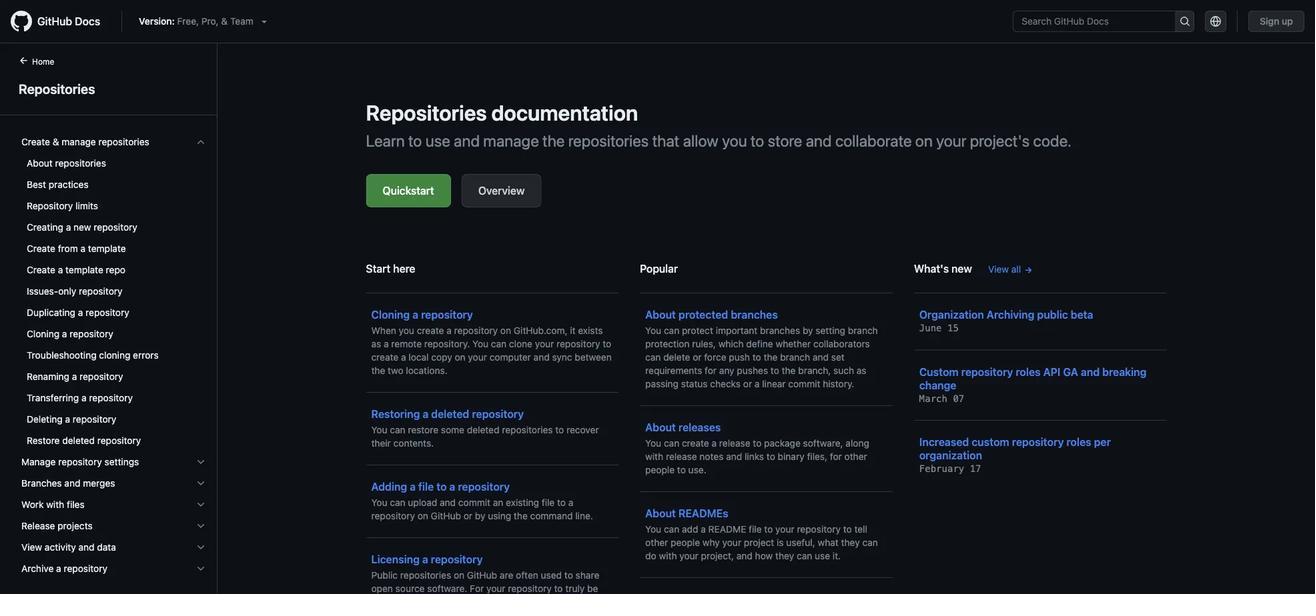 Task type: vqa. For each thing, say whether or not it's contained in the screenshot.


Task type: describe. For each thing, give the bounding box(es) containing it.
exists
[[578, 325, 603, 336]]

status
[[682, 379, 708, 390]]

restore deleted repository
[[27, 436, 141, 447]]

june 15 element
[[920, 323, 959, 334]]

collaborate
[[836, 132, 912, 150]]

for inside about protected branches you can protect important branches by setting branch protection rules, which define whether collaborators can delete or force push to the branch and set requirements for any pushes to the branch, such as passing status checks or a linear commit history.
[[705, 366, 717, 377]]

with inside about readmes you can add a readme file to your repository to tell other people why your project is useful, what they can do with your project, and how they can use it.
[[659, 551, 677, 562]]

release projects button
[[16, 516, 212, 537]]

a up the "upload"
[[410, 481, 416, 494]]

people inside about releases you can create a release to package software, along with release notes and links to binary files, for other people to use.
[[646, 465, 675, 476]]

your left computer
[[468, 352, 487, 363]]

on inside licensing a repository public repositories on github are often used to share open source software. for your repository to truly b
[[454, 570, 465, 581]]

new inside creating a new repository link
[[73, 222, 91, 233]]

a down issues-only repository
[[78, 307, 83, 318]]

releases
[[679, 422, 721, 434]]

a up remote
[[413, 309, 419, 321]]

to up command
[[557, 498, 566, 509]]

repository
[[27, 201, 73, 212]]

sc 9kayk9 0 image for manage
[[196, 137, 206, 148]]

1 horizontal spatial &
[[221, 16, 228, 27]]

what's
[[915, 263, 949, 275]]

branches and merges
[[21, 478, 115, 489]]

best
[[27, 179, 46, 190]]

it
[[570, 325, 576, 336]]

and inside dropdown button
[[78, 542, 94, 553]]

you inside about releases you can create a release to package software, along with release notes and links to binary files, for other people to use.
[[646, 438, 662, 449]]

your down readme
[[723, 538, 742, 549]]

march
[[920, 394, 948, 405]]

repositories for repositories
[[19, 81, 95, 96]]

1 horizontal spatial new
[[952, 263, 973, 275]]

a inside restoring a deleted repository you can restore some deleted repositories to recover their contents.
[[423, 408, 429, 421]]

linear
[[763, 379, 786, 390]]

checks
[[711, 379, 741, 390]]

github inside adding a file to a repository you can upload and commit an existing file to a repository on github or by using the command line.
[[431, 511, 461, 522]]

any
[[720, 366, 735, 377]]

can down useful, in the bottom of the page
[[797, 551, 813, 562]]

quickstart link
[[366, 174, 451, 208]]

setting
[[816, 325, 846, 336]]

other inside about readmes you can add a readme file to your repository to tell other people why your project is useful, what they can do with your project, and how they can use it.
[[646, 538, 669, 549]]

commit inside about protected branches you can protect important branches by setting branch protection rules, which define whether collaborators can delete or force push to the branch and set requirements for any pushes to the branch, such as passing status checks or a linear commit history.
[[789, 379, 821, 390]]

1 horizontal spatial create
[[417, 325, 444, 336]]

0 vertical spatial github
[[37, 15, 72, 28]]

sync
[[552, 352, 573, 363]]

organization archiving public beta june 15
[[920, 309, 1094, 334]]

for inside about releases you can create a release to package software, along with release notes and links to binary files, for other people to use.
[[830, 452, 842, 463]]

file inside about readmes you can add a readme file to your repository to tell other people why your project is useful, what they can do with your project, and how they can use it.
[[749, 524, 762, 535]]

can down tell
[[863, 538, 878, 549]]

repositories down create & manage repositories
[[55, 158, 106, 169]]

1 vertical spatial release
[[666, 452, 697, 463]]

best practices link
[[16, 174, 212, 196]]

create & manage repositories element containing create & manage repositories
[[11, 132, 217, 452]]

repo
[[106, 265, 126, 276]]

contents.
[[394, 438, 434, 449]]

to inside cloning a repository when you create a repository on github.com, it exists as a remote repository. you can clone your repository to create a local copy on your computer and sync between the two locations.
[[603, 339, 612, 350]]

data
[[97, 542, 116, 553]]

start here
[[366, 263, 416, 275]]

custom
[[920, 366, 959, 379]]

a inside about protected branches you can protect important branches by setting branch protection rules, which define whether collaborators can delete or force push to the branch and set requirements for any pushes to the branch, such as passing status checks or a linear commit history.
[[755, 379, 760, 390]]

duplicating
[[27, 307, 75, 318]]

clone
[[509, 339, 533, 350]]

why
[[703, 538, 720, 549]]

you inside cloning a repository when you create a repository on github.com, it exists as a remote repository. you can clone your repository to create a local copy on your computer and sync between the two locations.
[[473, 339, 489, 350]]

home link
[[13, 55, 76, 69]]

do
[[646, 551, 657, 562]]

passing
[[646, 379, 679, 390]]

repository inside dropdown button
[[64, 564, 107, 575]]

about protected branches you can protect important branches by setting branch protection rules, which define whether collaborators can delete or force push to the branch and set requirements for any pushes to the branch, such as passing status checks or a linear commit history.
[[646, 309, 878, 390]]

deleted up some
[[431, 408, 470, 421]]

and inside about readmes you can add a readme file to your repository to tell other people why your project is useful, what they can do with your project, and how they can use it.
[[737, 551, 753, 562]]

team
[[230, 16, 254, 27]]

about for readmes
[[646, 508, 676, 520]]

protection
[[646, 339, 690, 350]]

triangle down image
[[259, 16, 270, 27]]

you inside about readmes you can add a readme file to your repository to tell other people why your project is useful, what they can do with your project, and how they can use it.
[[646, 524, 662, 535]]

a down when
[[384, 339, 389, 350]]

limits
[[75, 201, 98, 212]]

a up repository.
[[447, 325, 452, 336]]

history.
[[823, 379, 855, 390]]

important
[[716, 325, 758, 336]]

view for view activity and data
[[21, 542, 42, 553]]

a down some
[[450, 481, 456, 494]]

with inside dropdown button
[[46, 500, 64, 511]]

view all
[[989, 264, 1022, 275]]

which
[[719, 339, 744, 350]]

0 vertical spatial release
[[720, 438, 751, 449]]

and inside about releases you can create a release to package software, along with release notes and links to binary files, for other people to use.
[[726, 452, 743, 463]]

package
[[764, 438, 801, 449]]

often
[[516, 570, 539, 581]]

it.
[[833, 551, 841, 562]]

and inside adding a file to a repository you can upload and commit an existing file to a repository on github or by using the command line.
[[440, 498, 456, 509]]

a inside "link"
[[65, 414, 70, 425]]

you inside repositories documentation learn to use and manage the repositories that allow you to store and collaborate on your project's code.
[[722, 132, 748, 150]]

a up "only"
[[58, 265, 63, 276]]

beta
[[1071, 309, 1094, 321]]

to left store on the top
[[751, 132, 765, 150]]

cloning for cloning a repository
[[27, 329, 59, 340]]

on right copy
[[455, 352, 466, 363]]

view activity and data
[[21, 542, 116, 553]]

can inside restoring a deleted repository you can restore some deleted repositories to recover their contents.
[[390, 425, 406, 436]]

repository limits link
[[16, 196, 212, 217]]

to down used
[[555, 584, 563, 595]]

what
[[818, 538, 839, 549]]

copy
[[432, 352, 452, 363]]

a down remote
[[401, 352, 406, 363]]

or for protect
[[693, 352, 702, 363]]

duplicating a repository link
[[16, 302, 212, 324]]

add
[[682, 524, 699, 535]]

use inside repositories documentation learn to use and manage the repositories that allow you to store and collaborate on your project's code.
[[426, 132, 450, 150]]

as inside cloning a repository when you create a repository on github.com, it exists as a remote repository. you can clone your repository to create a local copy on your computer and sync between the two locations.
[[372, 339, 381, 350]]

create for create & manage repositories
[[21, 137, 50, 148]]

local
[[409, 352, 429, 363]]

0 vertical spatial branches
[[731, 309, 778, 321]]

about for protected
[[646, 309, 676, 321]]

to up truly
[[565, 570, 573, 581]]

restore deleted repository link
[[16, 431, 212, 452]]

popular
[[640, 263, 678, 275]]

software,
[[804, 438, 844, 449]]

a inside dropdown button
[[56, 564, 61, 575]]

about repositories
[[27, 158, 106, 169]]

restore
[[408, 425, 439, 436]]

and inside custom repository roles api ga and breaking change march 07
[[1082, 366, 1100, 379]]

your inside repositories documentation learn to use and manage the repositories that allow you to store and collaborate on your project's code.
[[937, 132, 967, 150]]

to up the project on the bottom of page
[[765, 524, 773, 535]]

work with files
[[21, 500, 85, 511]]

create inside about releases you can create a release to package software, along with release notes and links to binary files, for other people to use.
[[682, 438, 710, 449]]

archiving
[[987, 309, 1035, 321]]

quickstart
[[383, 185, 434, 197]]

protected
[[679, 309, 729, 321]]

for
[[470, 584, 484, 595]]

your down github.com,
[[535, 339, 554, 350]]

a up transferring a repository
[[72, 372, 77, 383]]

renaming
[[27, 372, 69, 383]]

some
[[441, 425, 465, 436]]

and inside about protected branches you can protect important branches by setting branch protection rules, which define whether collaborators can delete or force push to the branch and set requirements for any pushes to the branch, such as passing status checks or a linear commit history.
[[813, 352, 829, 363]]

using
[[488, 511, 511, 522]]

15
[[948, 323, 959, 334]]

select language: current language is english image
[[1211, 16, 1222, 27]]

& inside dropdown button
[[53, 137, 59, 148]]

public
[[1038, 309, 1069, 321]]

february 17 element
[[920, 464, 982, 475]]

breaking
[[1103, 366, 1147, 379]]

along
[[846, 438, 870, 449]]

a down the renaming a repository
[[82, 393, 87, 404]]

notes
[[700, 452, 724, 463]]

github inside licensing a repository public repositories on github are often used to share open source software. for your repository to truly b
[[467, 570, 497, 581]]

pro,
[[202, 16, 219, 27]]

such
[[834, 366, 855, 377]]

manage inside repositories documentation learn to use and manage the repositories that allow you to store and collaborate on your project's code.
[[484, 132, 539, 150]]

use.
[[689, 465, 707, 476]]

share
[[576, 570, 600, 581]]

your up the is
[[776, 524, 795, 535]]

to up 'linear'
[[771, 366, 780, 377]]

when
[[372, 325, 396, 336]]

to right learn
[[409, 132, 422, 150]]

command
[[530, 511, 573, 522]]

roles inside increased custom repository roles per organization february 17
[[1067, 436, 1092, 449]]

home
[[32, 57, 54, 66]]

on inside repositories documentation learn to use and manage the repositories that allow you to store and collaborate on your project's code.
[[916, 132, 933, 150]]

push
[[729, 352, 750, 363]]

you inside about protected branches you can protect important branches by setting branch protection rules, which define whether collaborators can delete or force push to the branch and set requirements for any pushes to the branch, such as passing status checks or a linear commit history.
[[646, 325, 662, 336]]

version: free, pro, & team
[[139, 16, 254, 27]]

truly
[[566, 584, 585, 595]]

a inside about releases you can create a release to package software, along with release notes and links to binary files, for other people to use.
[[712, 438, 717, 449]]

0 vertical spatial template
[[88, 243, 126, 254]]

pushes
[[737, 366, 769, 377]]

search image
[[1180, 16, 1191, 27]]

to right the links
[[767, 452, 776, 463]]

a right from
[[80, 243, 86, 254]]

define
[[747, 339, 774, 350]]

archive
[[21, 564, 54, 575]]

repositories inside restoring a deleted repository you can restore some deleted repositories to recover their contents.
[[502, 425, 553, 436]]

remote
[[391, 339, 422, 350]]



Task type: locate. For each thing, give the bounding box(es) containing it.
or down rules,
[[693, 352, 702, 363]]

create up issues-
[[27, 265, 55, 276]]

can inside about releases you can create a release to package software, along with release notes and links to binary files, for other people to use.
[[664, 438, 680, 449]]

how
[[755, 551, 773, 562]]

1 horizontal spatial they
[[842, 538, 860, 549]]

for
[[705, 366, 717, 377], [830, 452, 842, 463]]

can down adding
[[390, 498, 406, 509]]

your left project's
[[937, 132, 967, 150]]

repositories up source
[[400, 570, 451, 581]]

march 07 element
[[920, 394, 965, 405]]

create for create a template repo
[[27, 265, 55, 276]]

people down "add" at the right of the page
[[671, 538, 700, 549]]

2 vertical spatial create
[[682, 438, 710, 449]]

other down along
[[845, 452, 868, 463]]

work
[[21, 500, 44, 511]]

1 horizontal spatial file
[[542, 498, 555, 509]]

create inside dropdown button
[[21, 137, 50, 148]]

1 horizontal spatial view
[[989, 264, 1009, 275]]

2 horizontal spatial create
[[682, 438, 710, 449]]

roles left api in the right bottom of the page
[[1016, 366, 1041, 379]]

a right deleting
[[65, 414, 70, 425]]

other inside about releases you can create a release to package software, along with release notes and links to binary files, for other people to use.
[[845, 452, 868, 463]]

sc 9kayk9 0 image
[[196, 137, 206, 148], [196, 500, 206, 511], [196, 521, 206, 532], [196, 564, 206, 575]]

recover
[[567, 425, 599, 436]]

sc 9kayk9 0 image
[[196, 457, 206, 468], [196, 479, 206, 489], [196, 543, 206, 553]]

issues-only repository link
[[16, 281, 212, 302]]

docs
[[75, 15, 100, 28]]

2 horizontal spatial or
[[744, 379, 752, 390]]

1 horizontal spatial commit
[[789, 379, 821, 390]]

you inside restoring a deleted repository you can restore some deleted repositories to recover their contents.
[[372, 425, 388, 436]]

about readmes you can add a readme file to your repository to tell other people why your project is useful, what they can do with your project, and how they can use it.
[[646, 508, 878, 562]]

repositories inside dropdown button
[[99, 137, 149, 148]]

troubleshooting cloning errors link
[[16, 345, 212, 367]]

can up computer
[[491, 339, 507, 350]]

repositories
[[569, 132, 649, 150], [99, 137, 149, 148], [55, 158, 106, 169], [502, 425, 553, 436], [400, 570, 451, 581]]

your inside licensing a repository public repositories on github are often used to share open source software. for your repository to truly b
[[487, 584, 506, 595]]

people inside about readmes you can add a readme file to your repository to tell other people why your project is useful, what they can do with your project, and how they can use it.
[[671, 538, 700, 549]]

people left use.
[[646, 465, 675, 476]]

sc 9kayk9 0 image inside work with files dropdown button
[[196, 500, 206, 511]]

0 vertical spatial by
[[803, 325, 814, 336]]

1 vertical spatial with
[[46, 500, 64, 511]]

17
[[970, 464, 982, 475]]

to left use.
[[678, 465, 686, 476]]

restore
[[27, 436, 60, 447]]

use inside about readmes you can add a readme file to your repository to tell other people why your project is useful, what they can do with your project, and how they can use it.
[[815, 551, 831, 562]]

your
[[937, 132, 967, 150], [535, 339, 554, 350], [468, 352, 487, 363], [776, 524, 795, 535], [723, 538, 742, 549], [680, 551, 699, 562], [487, 584, 506, 595]]

as
[[372, 339, 381, 350], [857, 366, 867, 377]]

0 vertical spatial or
[[693, 352, 702, 363]]

can inside cloning a repository when you create a repository on github.com, it exists as a remote repository. you can clone your repository to create a local copy on your computer and sync between the two locations.
[[491, 339, 507, 350]]

0 horizontal spatial they
[[776, 551, 795, 562]]

file up the "upload"
[[419, 481, 434, 494]]

a up from
[[66, 222, 71, 233]]

locations.
[[406, 366, 448, 377]]

deleted right some
[[467, 425, 500, 436]]

sign
[[1261, 16, 1280, 27]]

repositories link
[[16, 79, 201, 99]]

work with files button
[[16, 495, 212, 516]]

create & manage repositories element containing about repositories
[[11, 153, 217, 452]]

and inside cloning a repository when you create a repository on github.com, it exists as a remote repository. you can clone your repository to create a local copy on your computer and sync between the two locations.
[[534, 352, 550, 363]]

between
[[575, 352, 612, 363]]

repositories inside licensing a repository public repositories on github are often used to share open source software. for your repository to truly b
[[400, 570, 451, 581]]

3 sc 9kayk9 0 image from the top
[[196, 543, 206, 553]]

you
[[722, 132, 748, 150], [399, 325, 415, 336]]

a right licensing
[[423, 554, 428, 566]]

repositories up learn
[[366, 100, 487, 126]]

roles inside custom repository roles api ga and breaking change march 07
[[1016, 366, 1041, 379]]

2 horizontal spatial github
[[467, 570, 497, 581]]

0 horizontal spatial roles
[[1016, 366, 1041, 379]]

github docs
[[37, 15, 100, 28]]

1 vertical spatial new
[[952, 263, 973, 275]]

0 horizontal spatial &
[[53, 137, 59, 148]]

0 horizontal spatial for
[[705, 366, 717, 377]]

0 horizontal spatial or
[[464, 511, 473, 522]]

they
[[842, 538, 860, 549], [776, 551, 795, 562]]

1 vertical spatial &
[[53, 137, 59, 148]]

create & manage repositories element
[[11, 132, 217, 452], [11, 153, 217, 452]]

about inside repositories element
[[27, 158, 53, 169]]

or for repository
[[464, 511, 473, 522]]

and right the "upload"
[[440, 498, 456, 509]]

links
[[745, 452, 764, 463]]

commit down branch,
[[789, 379, 821, 390]]

1 horizontal spatial you
[[722, 132, 748, 150]]

repository inside about readmes you can add a readme file to your repository to tell other people why your project is useful, what they can do with your project, and how they can use it.
[[797, 524, 841, 535]]

the inside adding a file to a repository you can upload and commit an existing file to a repository on github or by using the command line.
[[514, 511, 528, 522]]

cloning inside cloning a repository when you create a repository on github.com, it exists as a remote repository. you can clone your repository to create a local copy on your computer and sync between the two locations.
[[372, 309, 410, 321]]

sc 9kayk9 0 image inside create & manage repositories dropdown button
[[196, 137, 206, 148]]

you up the protection
[[646, 325, 662, 336]]

an
[[493, 498, 504, 509]]

software.
[[427, 584, 468, 595]]

1 horizontal spatial by
[[803, 325, 814, 336]]

0 horizontal spatial use
[[426, 132, 450, 150]]

cloning down duplicating
[[27, 329, 59, 340]]

0 vertical spatial people
[[646, 465, 675, 476]]

2 vertical spatial or
[[464, 511, 473, 522]]

create for create from a template
[[27, 243, 55, 254]]

can inside adding a file to a repository you can upload and commit an existing file to a repository on github or by using the command line.
[[390, 498, 406, 509]]

are
[[500, 570, 514, 581]]

repositories left recover
[[502, 425, 553, 436]]

create & manage repositories button
[[16, 132, 212, 153]]

0 vertical spatial view
[[989, 264, 1009, 275]]

up
[[1283, 16, 1294, 27]]

you up do
[[646, 524, 662, 535]]

view for view all
[[989, 264, 1009, 275]]

1 horizontal spatial use
[[815, 551, 831, 562]]

1 sc 9kayk9 0 image from the top
[[196, 457, 206, 468]]

0 vertical spatial roles
[[1016, 366, 1041, 379]]

1 vertical spatial github
[[431, 511, 461, 522]]

the inside repositories documentation learn to use and manage the repositories that allow you to store and collaborate on your project's code.
[[543, 132, 565, 150]]

1 horizontal spatial for
[[830, 452, 842, 463]]

repository inside custom repository roles api ga and breaking change march 07
[[962, 366, 1014, 379]]

you
[[646, 325, 662, 336], [473, 339, 489, 350], [372, 425, 388, 436], [646, 438, 662, 449], [372, 498, 388, 509], [646, 524, 662, 535]]

deleting
[[27, 414, 63, 425]]

about up best
[[27, 158, 53, 169]]

about inside about protected branches you can protect important branches by setting branch protection rules, which define whether collaborators can delete or force push to the branch and set requirements for any pushes to the branch, such as passing status checks or a linear commit history.
[[646, 309, 676, 321]]

tell
[[855, 524, 868, 535]]

github up for on the left bottom of the page
[[467, 570, 497, 581]]

1 create & manage repositories element from the top
[[11, 132, 217, 452]]

use left it.
[[815, 551, 831, 562]]

branches
[[21, 478, 62, 489]]

repositories element
[[0, 54, 218, 594]]

0 vertical spatial for
[[705, 366, 717, 377]]

& right the pro,
[[221, 16, 228, 27]]

for down software,
[[830, 452, 842, 463]]

view left all
[[989, 264, 1009, 275]]

and left data
[[78, 542, 94, 553]]

create from a template
[[27, 243, 126, 254]]

1 vertical spatial commit
[[459, 498, 491, 509]]

as inside about protected branches you can protect important branches by setting branch protection rules, which define whether collaborators can delete or force push to the branch and set requirements for any pushes to the branch, such as passing status checks or a linear commit history.
[[857, 366, 867, 377]]

create up two
[[372, 352, 399, 363]]

github.com,
[[514, 325, 568, 336]]

repositories down home link
[[19, 81, 95, 96]]

2 vertical spatial create
[[27, 265, 55, 276]]

cloning a repository when you create a repository on github.com, it exists as a remote repository. you can clone your repository to create a local copy on your computer and sync between the two locations.
[[372, 309, 612, 377]]

the inside cloning a repository when you create a repository on github.com, it exists as a remote repository. you can clone your repository to create a local copy on your computer and sync between the two locations.
[[372, 366, 385, 377]]

1 vertical spatial cloning
[[27, 329, 59, 340]]

and up overview
[[454, 132, 480, 150]]

1 horizontal spatial repositories
[[366, 100, 487, 126]]

custom
[[972, 436, 1010, 449]]

a up notes
[[712, 438, 717, 449]]

a inside about readmes you can add a readme file to your repository to tell other people why your project is useful, what they can do with your project, and how they can use it.
[[701, 524, 706, 535]]

roles left per
[[1067, 436, 1092, 449]]

delete
[[664, 352, 691, 363]]

1 horizontal spatial roles
[[1067, 436, 1092, 449]]

existing
[[506, 498, 539, 509]]

sc 9kayk9 0 image inside view activity and data dropdown button
[[196, 543, 206, 553]]

as down when
[[372, 339, 381, 350]]

0 horizontal spatial branch
[[781, 352, 811, 363]]

file up the project on the bottom of page
[[749, 524, 762, 535]]

2 sc 9kayk9 0 image from the top
[[196, 500, 206, 511]]

0 vertical spatial repositories
[[19, 81, 95, 96]]

cloning a repository link
[[16, 324, 212, 345]]

a up troubleshooting
[[62, 329, 67, 340]]

0 horizontal spatial new
[[73, 222, 91, 233]]

1 horizontal spatial branch
[[848, 325, 878, 336]]

you down passing in the bottom of the page
[[646, 438, 662, 449]]

1 vertical spatial use
[[815, 551, 831, 562]]

0 horizontal spatial release
[[666, 452, 697, 463]]

new right the what's at top right
[[952, 263, 973, 275]]

june
[[920, 323, 942, 334]]

1 vertical spatial create
[[27, 243, 55, 254]]

transferring a repository
[[27, 393, 133, 404]]

a up command
[[569, 498, 574, 509]]

0 vertical spatial &
[[221, 16, 228, 27]]

0 vertical spatial use
[[426, 132, 450, 150]]

deleted inside restore deleted repository link
[[62, 436, 95, 447]]

or down pushes
[[744, 379, 752, 390]]

0 vertical spatial as
[[372, 339, 381, 350]]

1 vertical spatial by
[[475, 511, 486, 522]]

their
[[372, 438, 391, 449]]

rules,
[[693, 339, 716, 350]]

0 vertical spatial with
[[646, 452, 664, 463]]

0 vertical spatial branch
[[848, 325, 878, 336]]

about releases you can create a release to package software, along with release notes and links to binary files, for other people to use.
[[646, 422, 870, 476]]

& up 'about repositories'
[[53, 137, 59, 148]]

0 horizontal spatial commit
[[459, 498, 491, 509]]

about inside about releases you can create a release to package software, along with release notes and links to binary files, for other people to use.
[[646, 422, 676, 434]]

can left "add" at the right of the page
[[664, 524, 680, 535]]

or inside adding a file to a repository you can upload and commit an existing file to a repository on github or by using the command line.
[[464, 511, 473, 522]]

branch
[[848, 325, 878, 336], [781, 352, 811, 363]]

&
[[221, 16, 228, 27], [53, 137, 59, 148]]

repositories for repositories documentation learn to use and manage the repositories that allow you to store and collaborate on your project's code.
[[366, 100, 487, 126]]

1 vertical spatial branch
[[781, 352, 811, 363]]

1 horizontal spatial release
[[720, 438, 751, 449]]

cloning inside repositories element
[[27, 329, 59, 340]]

cloning for cloning a repository when you create a repository on github.com, it exists as a remote repository. you can clone your repository to create a local copy on your computer and sync between the two locations.
[[372, 309, 410, 321]]

1 vertical spatial or
[[744, 379, 752, 390]]

2 vertical spatial sc 9kayk9 0 image
[[196, 543, 206, 553]]

0 vertical spatial create
[[21, 137, 50, 148]]

you right repository.
[[473, 339, 489, 350]]

0 vertical spatial create
[[417, 325, 444, 336]]

and up files
[[64, 478, 80, 489]]

0 horizontal spatial create
[[372, 352, 399, 363]]

only
[[58, 286, 76, 297]]

0 vertical spatial other
[[845, 452, 868, 463]]

to up the "upload"
[[437, 481, 447, 494]]

2 sc 9kayk9 0 image from the top
[[196, 479, 206, 489]]

manage up 'about repositories'
[[62, 137, 96, 148]]

you up remote
[[399, 325, 415, 336]]

0 horizontal spatial you
[[399, 325, 415, 336]]

about up the protection
[[646, 309, 676, 321]]

documentation
[[492, 100, 638, 126]]

07
[[954, 394, 965, 405]]

creating a new repository
[[27, 222, 137, 233]]

about for repositories
[[27, 158, 53, 169]]

to inside restoring a deleted repository you can restore some deleted repositories to recover their contents.
[[556, 425, 564, 436]]

project,
[[701, 551, 734, 562]]

0 horizontal spatial file
[[419, 481, 434, 494]]

1 vertical spatial template
[[65, 265, 103, 276]]

restoring
[[372, 408, 420, 421]]

0 horizontal spatial view
[[21, 542, 42, 553]]

useful,
[[787, 538, 816, 549]]

1 horizontal spatial github
[[431, 511, 461, 522]]

your down are
[[487, 584, 506, 595]]

you down adding
[[372, 498, 388, 509]]

to up the links
[[753, 438, 762, 449]]

None search field
[[1014, 11, 1195, 32]]

organization
[[920, 309, 985, 321]]

api
[[1044, 366, 1061, 379]]

manage inside dropdown button
[[62, 137, 96, 148]]

1 horizontal spatial or
[[693, 352, 702, 363]]

the down define on the bottom right of the page
[[764, 352, 778, 363]]

1 vertical spatial other
[[646, 538, 669, 549]]

sc 9kayk9 0 image inside "manage repository settings" "dropdown button"
[[196, 457, 206, 468]]

archive a repository button
[[16, 559, 212, 580]]

can down releases
[[664, 438, 680, 449]]

licensing
[[372, 554, 420, 566]]

view
[[989, 264, 1009, 275], [21, 542, 42, 553]]

project's
[[971, 132, 1030, 150]]

store
[[768, 132, 803, 150]]

branch up collaborators
[[848, 325, 878, 336]]

about left releases
[[646, 422, 676, 434]]

2 vertical spatial file
[[749, 524, 762, 535]]

you inside adding a file to a repository you can upload and commit an existing file to a repository on github or by using the command line.
[[372, 498, 388, 509]]

a down pushes
[[755, 379, 760, 390]]

sc 9kayk9 0 image inside release projects dropdown button
[[196, 521, 206, 532]]

1 horizontal spatial manage
[[484, 132, 539, 150]]

1 vertical spatial repositories
[[366, 100, 487, 126]]

2 horizontal spatial file
[[749, 524, 762, 535]]

2 create & manage repositories element from the top
[[11, 153, 217, 452]]

a inside licensing a repository public repositories on github are often used to share open source software. for your repository to truly b
[[423, 554, 428, 566]]

release up the links
[[720, 438, 751, 449]]

create a template repo link
[[16, 260, 212, 281]]

1 horizontal spatial as
[[857, 366, 867, 377]]

sc 9kayk9 0 image inside archive a repository dropdown button
[[196, 564, 206, 575]]

sc 9kayk9 0 image for files
[[196, 500, 206, 511]]

as right such
[[857, 366, 867, 377]]

by up whether
[[803, 325, 814, 336]]

the left two
[[372, 366, 385, 377]]

on up clone at bottom
[[501, 325, 511, 336]]

activity
[[45, 542, 76, 553]]

0 vertical spatial new
[[73, 222, 91, 233]]

repository.
[[424, 339, 470, 350]]

to left tell
[[844, 524, 852, 535]]

create & manage repositories
[[21, 137, 149, 148]]

new down limits in the top left of the page
[[73, 222, 91, 233]]

0 vertical spatial commit
[[789, 379, 821, 390]]

repositories inside repositories documentation learn to use and manage the repositories that allow you to store and collaborate on your project's code.
[[366, 100, 487, 126]]

0 vertical spatial file
[[419, 481, 434, 494]]

by inside adding a file to a repository you can upload and commit an existing file to a repository on github or by using the command line.
[[475, 511, 486, 522]]

manage repository settings
[[21, 457, 139, 468]]

issues-only repository
[[27, 286, 123, 297]]

creating
[[27, 222, 63, 233]]

manage up overview
[[484, 132, 539, 150]]

the
[[543, 132, 565, 150], [764, 352, 778, 363], [372, 366, 385, 377], [782, 366, 796, 377], [514, 511, 528, 522]]

0 horizontal spatial by
[[475, 511, 486, 522]]

on up software.
[[454, 570, 465, 581]]

1 sc 9kayk9 0 image from the top
[[196, 137, 206, 148]]

can down the protection
[[646, 352, 661, 363]]

you inside cloning a repository when you create a repository on github.com, it exists as a remote repository. you can clone your repository to create a local copy on your computer and sync between the two locations.
[[399, 325, 415, 336]]

by inside about protected branches you can protect important branches by setting branch protection rules, which define whether collaborators can delete or force push to the branch and set requirements for any pushes to the branch, such as passing status checks or a linear commit history.
[[803, 325, 814, 336]]

that
[[653, 132, 680, 150]]

a right "add" at the right of the page
[[701, 524, 706, 535]]

sc 9kayk9 0 image for view activity and data
[[196, 543, 206, 553]]

3 sc 9kayk9 0 image from the top
[[196, 521, 206, 532]]

1 vertical spatial as
[[857, 366, 867, 377]]

repository inside "dropdown button"
[[58, 457, 102, 468]]

branch,
[[799, 366, 831, 377]]

1 vertical spatial branches
[[761, 325, 801, 336]]

view all link
[[989, 263, 1033, 277]]

2 vertical spatial with
[[659, 551, 677, 562]]

0 vertical spatial you
[[722, 132, 748, 150]]

1 vertical spatial create
[[372, 352, 399, 363]]

sc 9kayk9 0 image for manage repository settings
[[196, 457, 206, 468]]

to up between
[[603, 339, 612, 350]]

0 vertical spatial they
[[842, 538, 860, 549]]

create up 'about repositories'
[[21, 137, 50, 148]]

create up repository.
[[417, 325, 444, 336]]

1 vertical spatial you
[[399, 325, 415, 336]]

can down restoring
[[390, 425, 406, 436]]

view inside dropdown button
[[21, 542, 42, 553]]

about for releases
[[646, 422, 676, 434]]

practices
[[49, 179, 89, 190]]

sc 9kayk9 0 image for branches and merges
[[196, 479, 206, 489]]

for down force
[[705, 366, 717, 377]]

Search GitHub Docs search field
[[1014, 11, 1176, 31]]

1 horizontal spatial other
[[845, 452, 868, 463]]

and left how
[[737, 551, 753, 562]]

1 vertical spatial people
[[671, 538, 700, 549]]

0 vertical spatial cloning
[[372, 309, 410, 321]]

repositories inside repositories documentation learn to use and manage the repositories that allow you to store and collaborate on your project's code.
[[569, 132, 649, 150]]

repositories down documentation
[[569, 132, 649, 150]]

force
[[705, 352, 727, 363]]

projects
[[58, 521, 93, 532]]

and right store on the top
[[806, 132, 832, 150]]

4 sc 9kayk9 0 image from the top
[[196, 564, 206, 575]]

about inside about readmes you can add a readme file to your repository to tell other people why your project is useful, what they can do with your project, and how they can use it.
[[646, 508, 676, 520]]

branch down whether
[[781, 352, 811, 363]]

repository inside increased custom repository roles per organization february 17
[[1013, 436, 1064, 449]]

1 horizontal spatial cloning
[[372, 309, 410, 321]]

0 horizontal spatial manage
[[62, 137, 96, 148]]

1 vertical spatial roles
[[1067, 436, 1092, 449]]

increased custom repository roles per organization february 17
[[920, 436, 1112, 475]]

per
[[1095, 436, 1112, 449]]

1 vertical spatial they
[[776, 551, 795, 562]]

file up command
[[542, 498, 555, 509]]

0 horizontal spatial github
[[37, 15, 72, 28]]

by left using
[[475, 511, 486, 522]]

repository inside restoring a deleted repository you can restore some deleted repositories to recover their contents.
[[472, 408, 524, 421]]

0 horizontal spatial cloning
[[27, 329, 59, 340]]

on down the "upload"
[[418, 511, 429, 522]]

the up 'linear'
[[782, 366, 796, 377]]

readme
[[709, 524, 747, 535]]

1 vertical spatial view
[[21, 542, 42, 553]]

0 horizontal spatial as
[[372, 339, 381, 350]]

sc 9kayk9 0 image inside branches and merges dropdown button
[[196, 479, 206, 489]]

overview link
[[462, 174, 542, 208]]

and inside dropdown button
[[64, 478, 80, 489]]

1 vertical spatial for
[[830, 452, 842, 463]]

repository inside "link"
[[73, 414, 116, 425]]

with inside about releases you can create a release to package software, along with release notes and links to binary files, for other people to use.
[[646, 452, 664, 463]]

on inside adding a file to a repository you can upload and commit an existing file to a repository on github or by using the command line.
[[418, 511, 429, 522]]

open
[[372, 584, 393, 595]]

your down "add" at the right of the page
[[680, 551, 699, 562]]

0 horizontal spatial repositories
[[19, 81, 95, 96]]

and left sync
[[534, 352, 550, 363]]

to down define on the bottom right of the page
[[753, 352, 762, 363]]

can up the protection
[[664, 325, 680, 336]]

manage
[[484, 132, 539, 150], [62, 137, 96, 148]]

change
[[920, 379, 957, 392]]

0 vertical spatial sc 9kayk9 0 image
[[196, 457, 206, 468]]

or left using
[[464, 511, 473, 522]]

commit inside adding a file to a repository you can upload and commit an existing file to a repository on github or by using the command line.
[[459, 498, 491, 509]]

sc 9kayk9 0 image for repository
[[196, 564, 206, 575]]



